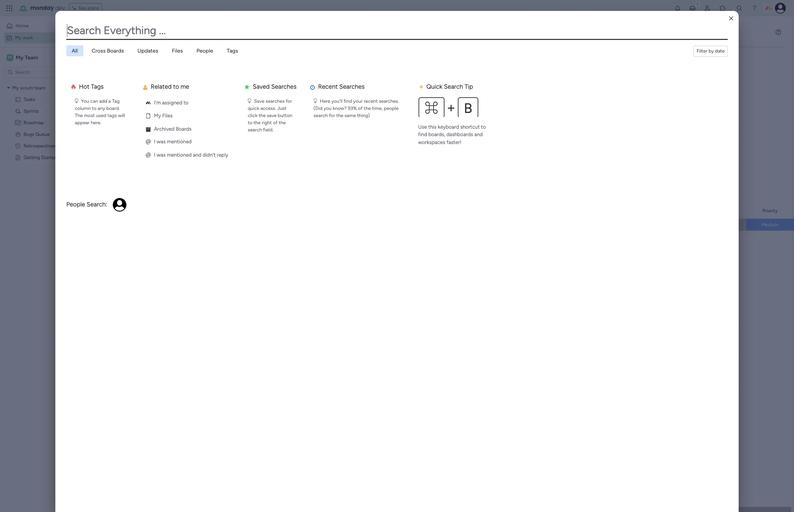 Task type: describe. For each thing, give the bounding box(es) containing it.
plans
[[88, 5, 99, 11]]

save
[[267, 113, 277, 119]]

see plans
[[78, 5, 99, 11]]

date for a
[[147, 208, 161, 217]]

today
[[115, 110, 135, 118]]

updates
[[138, 48, 158, 54]]

dev
[[55, 4, 65, 12]]

my for my work
[[103, 26, 118, 41]]

close image
[[730, 16, 734, 21]]

of inside "here you'll find your recent searches. (did you know? 93% of the time, people search for the same thing)"
[[358, 106, 363, 112]]

here
[[320, 98, 330, 104]]

i'm assigned to
[[153, 100, 189, 106]]

public board image for tasks
[[15, 96, 21, 103]]

of inside save searches for quick access. just click the save button to the right of the search field.
[[273, 120, 278, 126]]

getting
[[24, 155, 40, 161]]

the up 'right'
[[259, 113, 266, 119]]

just
[[277, 106, 287, 112]]

thing)
[[357, 113, 370, 119]]

workspace selection element
[[6, 54, 39, 62]]

here.
[[91, 120, 101, 126]]

people search:
[[66, 201, 107, 209]]

1 image
[[695, 0, 701, 8]]

hot
[[79, 83, 89, 91]]

my for my scrum team
[[12, 85, 19, 91]]

0 horizontal spatial tags
[[91, 83, 104, 91]]

0 vertical spatial files
[[172, 48, 183, 54]]

public board image for getting started
[[15, 154, 21, 161]]

quick search tip
[[425, 83, 473, 91]]

i for i was mentioned
[[154, 139, 155, 145]]

queue
[[35, 131, 50, 137]]

add
[[99, 98, 107, 104]]

i was mentioned link
[[140, 137, 234, 148]]

all link
[[66, 45, 83, 56]]

monday pulse circle image
[[146, 99, 151, 107]]

priority
[[763, 208, 778, 214]]

past dates / 0 items
[[115, 85, 170, 94]]

search inside "here you'll find your recent searches. (did you know? 93% of the time, people search for the same thing)"
[[314, 113, 328, 119]]

search inside save searches for quick access. just click the save button to the right of the search field.
[[248, 127, 262, 133]]

see
[[78, 5, 87, 11]]

field.
[[263, 127, 274, 133]]

notifications image
[[675, 5, 681, 12]]

(did
[[314, 106, 323, 112]]

this
[[428, 124, 437, 130]]

for inside "here you'll find your recent searches. (did you know? 93% of the time, people search for the same thing)"
[[329, 113, 335, 119]]

work
[[121, 26, 148, 41]]

bugs
[[24, 131, 34, 137]]

dapulse search hot tags image
[[71, 84, 76, 90]]

0 inside today / 0 items
[[141, 112, 144, 118]]

i was mentioned and didn't reply link
[[140, 150, 234, 161]]

this week / 0 items
[[115, 134, 168, 143]]

the down click at the left of page
[[254, 120, 261, 126]]

you
[[324, 106, 332, 112]]

button
[[278, 113, 292, 119]]

my files link
[[140, 111, 234, 122]]

see plans button
[[69, 3, 102, 13]]

past
[[115, 85, 129, 94]]

home
[[16, 23, 29, 29]]

save
[[254, 98, 265, 104]]

a inside you can add a tag column to any board. the most used tags will appear here.
[[108, 98, 111, 104]]

recent
[[318, 83, 338, 91]]

0 for dates
[[154, 87, 157, 93]]

dapulse bulb image for recent searches
[[314, 98, 317, 104]]

to left me
[[173, 83, 179, 91]]

b
[[464, 100, 473, 117]]

know?
[[333, 106, 347, 112]]

to up my files link
[[184, 100, 189, 106]]

i was mentioned and didn't reply
[[153, 152, 228, 158]]

items for past dates /
[[159, 87, 170, 93]]

board.
[[106, 106, 120, 112]]

i for i was mentioned and didn't reply
[[154, 152, 155, 158]]

boards for cross boards
[[107, 48, 124, 54]]

right
[[262, 120, 272, 126]]

the down 'button' in the left of the page
[[279, 120, 286, 126]]

my for my files
[[154, 113, 161, 119]]

dapulse bulb image for hot tags
[[75, 98, 78, 104]]

most
[[84, 113, 95, 119]]

workspace image
[[6, 54, 13, 61]]

+
[[447, 99, 456, 116]]

my work
[[103, 26, 148, 41]]

me
[[181, 83, 189, 91]]

my work
[[15, 35, 33, 41]]

dapulse favorite image
[[244, 84, 250, 90]]

people
[[384, 106, 399, 112]]

monday
[[30, 4, 54, 12]]

here you'll find your recent searches. (did you know? 93% of the time, people search for the same thing)
[[314, 98, 399, 119]]

quick
[[248, 106, 259, 112]]

team
[[25, 54, 38, 61]]

roadmap
[[24, 120, 44, 126]]

Search in workspace field
[[14, 68, 57, 76]]

workspaces
[[418, 139, 446, 146]]

any
[[98, 106, 105, 112]]

mentioned for i was mentioned and didn't reply
[[167, 152, 192, 158]]

filter by date
[[697, 48, 725, 54]]

today / 0 items
[[115, 110, 157, 118]]

files link
[[166, 45, 188, 56]]

searches
[[266, 98, 285, 104]]

didn't
[[203, 152, 216, 158]]

keyboard
[[438, 124, 459, 130]]

without a date /
[[115, 208, 168, 217]]

cross
[[92, 48, 106, 54]]

archived
[[154, 126, 175, 132]]

clock o image
[[310, 85, 315, 90]]

archive image
[[146, 127, 151, 132]]

mentioned for i was mentioned
[[167, 139, 192, 145]]

i'm assigned to link
[[140, 97, 234, 109]]

save searches for quick access. just click the save button to the right of the search field.
[[248, 98, 292, 133]]

dashboards
[[447, 132, 473, 138]]

caret down image
[[7, 85, 10, 90]]



Task type: vqa. For each thing, say whether or not it's contained in the screenshot.
the get
no



Task type: locate. For each thing, give the bounding box(es) containing it.
1 vertical spatial boards
[[176, 126, 192, 132]]

0 vertical spatial was
[[157, 139, 166, 145]]

1 vertical spatial was
[[157, 152, 166, 158]]

recent
[[364, 98, 378, 104]]

1 horizontal spatial find
[[418, 132, 427, 138]]

0 vertical spatial i
[[154, 139, 155, 145]]

the down recent
[[364, 106, 371, 112]]

date inside button
[[715, 48, 725, 54]]

0 vertical spatial public board image
[[15, 96, 21, 103]]

dapulse mention image right week
[[146, 139, 151, 146]]

maria williams image
[[775, 3, 786, 14]]

1 searches from the left
[[271, 83, 297, 91]]

2 was from the top
[[157, 152, 166, 158]]

dapulse mention image for i was mentioned and didn't reply
[[146, 152, 151, 159]]

people for people
[[197, 48, 213, 54]]

0 horizontal spatial boards
[[107, 48, 124, 54]]

2 public board image from the top
[[15, 154, 21, 161]]

a
[[108, 98, 111, 104], [141, 208, 145, 217]]

1 vertical spatial a
[[141, 208, 145, 217]]

for up 'just'
[[286, 98, 292, 104]]

1 was from the top
[[157, 139, 166, 145]]

searches for saved searches
[[271, 83, 297, 91]]

without
[[115, 208, 139, 217]]

find
[[344, 98, 352, 104], [418, 132, 427, 138]]

your
[[353, 98, 363, 104]]

date
[[715, 48, 725, 54], [147, 208, 161, 217]]

use
[[418, 124, 427, 130]]

archived boards
[[153, 126, 192, 132]]

apps image
[[720, 5, 726, 12]]

3 dapulse bulb image from the left
[[314, 98, 317, 104]]

dapulse mention image down this week / 0 items
[[146, 152, 151, 159]]

my team
[[16, 54, 38, 61]]

find inside "here you'll find your recent searches. (did you know? 93% of the time, people search for the same thing)"
[[344, 98, 352, 104]]

to inside save searches for quick access. just click the save button to the right of the search field.
[[248, 120, 252, 126]]

/
[[150, 85, 153, 94], [136, 110, 139, 118], [147, 134, 150, 143], [163, 208, 166, 217]]

v2 bolt switch full image
[[420, 84, 423, 90]]

Search Everything ... field
[[66, 22, 728, 39]]

i down archived on the top
[[154, 139, 155, 145]]

click
[[248, 113, 258, 119]]

same
[[345, 113, 356, 119]]

items
[[159, 87, 170, 93], [145, 112, 157, 118], [156, 136, 168, 142]]

2 dapulse mention image from the top
[[146, 152, 151, 159]]

for down you
[[329, 113, 335, 119]]

1 vertical spatial search
[[248, 127, 262, 133]]

hot tags
[[77, 83, 104, 91]]

boards,
[[429, 132, 445, 138]]

filter
[[697, 48, 708, 54]]

0 vertical spatial boards
[[107, 48, 124, 54]]

started
[[41, 155, 57, 161]]

shortcut
[[461, 124, 480, 130]]

my up cross boards
[[103, 26, 118, 41]]

items down archived on the top
[[156, 136, 168, 142]]

for
[[286, 98, 292, 104], [329, 113, 335, 119]]

public board image
[[15, 96, 21, 103], [15, 154, 21, 161]]

items down monday pulse circle image
[[145, 112, 157, 118]]

list box
[[0, 81, 87, 256]]

a left tag
[[108, 98, 111, 104]]

my left 'work'
[[15, 35, 22, 41]]

0 inside past dates / 0 items
[[154, 87, 157, 93]]

dapulse bulb image up "(did"
[[314, 98, 317, 104]]

1 horizontal spatial for
[[329, 113, 335, 119]]

0 vertical spatial find
[[344, 98, 352, 104]]

use this keyboard shortcut to find boards, dashboards and workspaces faster!
[[418, 124, 486, 146]]

and inside use this keyboard shortcut to find boards, dashboards and workspaces faster!
[[475, 132, 483, 138]]

to left any
[[92, 106, 96, 112]]

column
[[75, 106, 91, 112]]

dapulse doc image
[[146, 113, 151, 120]]

0 vertical spatial tags
[[227, 48, 238, 54]]

1 vertical spatial files
[[162, 113, 173, 119]]

0 vertical spatial and
[[475, 132, 483, 138]]

of
[[358, 106, 363, 112], [273, 120, 278, 126]]

cross boards
[[92, 48, 124, 54]]

0 for week
[[152, 136, 155, 142]]

my for my team
[[16, 54, 23, 61]]

0 vertical spatial for
[[286, 98, 292, 104]]

0 horizontal spatial for
[[286, 98, 292, 104]]

boards down my files link
[[176, 126, 192, 132]]

0 horizontal spatial search
[[248, 127, 262, 133]]

searches up searches
[[271, 83, 297, 91]]

public board image left tasks
[[15, 96, 21, 103]]

and
[[475, 132, 483, 138], [193, 152, 201, 158]]

mentioned down i was mentioned
[[167, 152, 192, 158]]

for inside save searches for quick access. just click the save button to the right of the search field.
[[286, 98, 292, 104]]

search everything image
[[736, 5, 743, 12]]

sprints
[[24, 108, 39, 114]]

0 vertical spatial of
[[358, 106, 363, 112]]

option
[[0, 82, 87, 83]]

quick
[[427, 83, 443, 91]]

0 horizontal spatial a
[[108, 98, 111, 104]]

1 vertical spatial i
[[154, 152, 155, 158]]

to down click at the left of page
[[248, 120, 252, 126]]

work
[[23, 35, 33, 41]]

1 vertical spatial people
[[66, 201, 85, 209]]

reply
[[217, 152, 228, 158]]

you can add a tag column to any board. the most used tags will appear here.
[[75, 98, 125, 126]]

search:
[[87, 201, 107, 209]]

was down i was mentioned
[[157, 152, 166, 158]]

home button
[[4, 21, 74, 31]]

my scrum team
[[12, 85, 45, 91]]

team
[[34, 85, 45, 91]]

files
[[172, 48, 183, 54], [162, 113, 173, 119]]

1 vertical spatial and
[[193, 152, 201, 158]]

boards
[[107, 48, 124, 54], [176, 126, 192, 132]]

2 i from the top
[[154, 152, 155, 158]]

dapulse mention image
[[146, 139, 151, 146], [146, 152, 151, 159]]

searches up your
[[339, 83, 365, 91]]

invite members image
[[705, 5, 711, 12]]

all
[[72, 48, 78, 54]]

dapulse bulb image for saved searches
[[248, 98, 251, 104]]

1 dapulse bulb image from the left
[[75, 98, 78, 104]]

saved
[[253, 83, 270, 91]]

i'm
[[154, 100, 161, 106]]

to inside use this keyboard shortcut to find boards, dashboards and workspaces faster!
[[481, 124, 486, 130]]

1 horizontal spatial date
[[715, 48, 725, 54]]

i down this week / 0 items
[[154, 152, 155, 158]]

my right workspace icon at top left
[[16, 54, 23, 61]]

2 searches from the left
[[339, 83, 365, 91]]

my inside workspace selection element
[[16, 54, 23, 61]]

searches for recent searches
[[339, 83, 365, 91]]

find inside use this keyboard shortcut to find boards, dashboards and workspaces faster!
[[418, 132, 427, 138]]

0 vertical spatial 0
[[154, 87, 157, 93]]

the
[[75, 113, 83, 119]]

will
[[118, 113, 125, 119]]

my work button
[[4, 32, 74, 43]]

1 horizontal spatial of
[[358, 106, 363, 112]]

retrospectives
[[24, 143, 56, 149]]

searches
[[271, 83, 297, 91], [339, 83, 365, 91]]

of down your
[[358, 106, 363, 112]]

date right without
[[147, 208, 161, 217]]

appear
[[75, 120, 90, 126]]

access.
[[261, 106, 276, 112]]

recent searches
[[317, 83, 365, 91]]

2 vertical spatial items
[[156, 136, 168, 142]]

the down know?
[[336, 113, 344, 119]]

1 horizontal spatial a
[[141, 208, 145, 217]]

was for i was mentioned and didn't reply
[[157, 152, 166, 158]]

dapulse mention image inside i was mentioned link
[[146, 139, 151, 146]]

search down "(did"
[[314, 113, 328, 119]]

1 i from the top
[[154, 139, 155, 145]]

select product image
[[6, 5, 13, 12]]

mentioned down archived boards
[[167, 139, 192, 145]]

find down use
[[418, 132, 427, 138]]

1 horizontal spatial dapulse bulb image
[[248, 98, 251, 104]]

tags
[[108, 113, 117, 119]]

1 vertical spatial 0
[[141, 112, 144, 118]]

week
[[129, 134, 145, 143]]

getting started
[[24, 155, 57, 161]]

tags
[[227, 48, 238, 54], [91, 83, 104, 91]]

a right without
[[141, 208, 145, 217]]

people link
[[191, 45, 219, 56]]

tags link
[[221, 45, 244, 56]]

None field
[[66, 22, 728, 39]]

list box containing my scrum team
[[0, 81, 87, 256]]

tasks
[[24, 97, 35, 102]]

1 vertical spatial date
[[147, 208, 161, 217]]

to inside you can add a tag column to any board. the most used tags will appear here.
[[92, 106, 96, 112]]

0 vertical spatial date
[[715, 48, 725, 54]]

1 vertical spatial tags
[[91, 83, 104, 91]]

1 horizontal spatial people
[[197, 48, 213, 54]]

0 horizontal spatial dapulse bulb image
[[75, 98, 78, 104]]

date for by
[[715, 48, 725, 54]]

2 mentioned from the top
[[167, 152, 192, 158]]

Filter dashboard by text search field
[[101, 55, 165, 66]]

and down "shortcut"
[[475, 132, 483, 138]]

and left "didn't" on the top of the page
[[193, 152, 201, 158]]

related to me
[[149, 83, 189, 91]]

to
[[173, 83, 179, 91], [184, 100, 189, 106], [92, 106, 96, 112], [248, 120, 252, 126], [481, 124, 486, 130]]

used
[[96, 113, 106, 119]]

to right "shortcut"
[[481, 124, 486, 130]]

boards right the cross on the left top of page
[[107, 48, 124, 54]]

dapulse bulb image
[[75, 98, 78, 104], [248, 98, 251, 104], [314, 98, 317, 104]]

my right dapulse doc image
[[154, 113, 161, 119]]

my for my work
[[15, 35, 22, 41]]

search
[[444, 83, 463, 91]]

my right caret down icon
[[12, 85, 19, 91]]

of down the save
[[273, 120, 278, 126]]

0 horizontal spatial find
[[344, 98, 352, 104]]

1 horizontal spatial boards
[[176, 126, 192, 132]]

1 horizontal spatial and
[[475, 132, 483, 138]]

0 vertical spatial search
[[314, 113, 328, 119]]

boards for archived boards
[[176, 126, 192, 132]]

0 inside this week / 0 items
[[152, 136, 155, 142]]

1 horizontal spatial searches
[[339, 83, 365, 91]]

0 horizontal spatial and
[[193, 152, 201, 158]]

my inside list box
[[12, 85, 19, 91]]

cross boards link
[[86, 45, 129, 56]]

files left people link
[[172, 48, 183, 54]]

filter by date button
[[694, 46, 728, 57]]

dapulse mention image for i was mentioned
[[146, 139, 151, 146]]

1 public board image from the top
[[15, 96, 21, 103]]

1 vertical spatial for
[[329, 113, 335, 119]]

was down archived on the top
[[157, 139, 166, 145]]

tag
[[112, 98, 120, 104]]

related
[[151, 83, 172, 91]]

1 horizontal spatial search
[[314, 113, 328, 119]]

medium
[[762, 222, 779, 228]]

help image
[[751, 5, 758, 12]]

public board image left 'getting'
[[15, 154, 21, 161]]

dapulse bulb image left the you
[[75, 98, 78, 104]]

1 vertical spatial mentioned
[[167, 152, 192, 158]]

items up the i'm assigned to
[[159, 87, 170, 93]]

dapulse mention image inside the i was mentioned and didn't reply link
[[146, 152, 151, 159]]

0 horizontal spatial searches
[[271, 83, 297, 91]]

search left field.
[[248, 127, 262, 133]]

archived boards link
[[140, 124, 234, 135]]

m
[[8, 55, 12, 60]]

0 vertical spatial dapulse mention image
[[146, 139, 151, 146]]

0 horizontal spatial date
[[147, 208, 161, 217]]

tags right people link
[[227, 48, 238, 54]]

files down the i'm assigned to
[[162, 113, 173, 119]]

tags right hot
[[91, 83, 104, 91]]

dapulse bulb image up "quick"
[[248, 98, 251, 104]]

0 right user "image"
[[154, 87, 157, 93]]

0 vertical spatial mentioned
[[167, 139, 192, 145]]

i was mentioned
[[153, 139, 192, 145]]

1 vertical spatial public board image
[[15, 154, 21, 161]]

items inside past dates / 0 items
[[159, 87, 170, 93]]

1 horizontal spatial tags
[[227, 48, 238, 54]]

people left search:
[[66, 201, 85, 209]]

0 horizontal spatial people
[[66, 201, 85, 209]]

2 vertical spatial 0
[[152, 136, 155, 142]]

was for i was mentioned
[[157, 139, 166, 145]]

items inside this week / 0 items
[[156, 136, 168, 142]]

0 vertical spatial a
[[108, 98, 111, 104]]

1 vertical spatial items
[[145, 112, 157, 118]]

people right files link
[[197, 48, 213, 54]]

1 vertical spatial dapulse mention image
[[146, 152, 151, 159]]

inbox image
[[690, 5, 696, 12]]

assigned
[[162, 100, 182, 106]]

saved searches
[[251, 83, 297, 91]]

0 vertical spatial people
[[197, 48, 213, 54]]

0 left dapulse doc image
[[141, 112, 144, 118]]

find up 93%
[[344, 98, 352, 104]]

bugs queue
[[24, 131, 50, 137]]

was
[[157, 139, 166, 145], [157, 152, 166, 158]]

you'll
[[332, 98, 343, 104]]

items for this week /
[[156, 136, 168, 142]]

1 vertical spatial find
[[418, 132, 427, 138]]

people
[[197, 48, 213, 54], [66, 201, 85, 209]]

user image
[[143, 85, 148, 90]]

1 vertical spatial of
[[273, 120, 278, 126]]

0 down archived on the top
[[152, 136, 155, 142]]

1 dapulse mention image from the top
[[146, 139, 151, 146]]

items inside today / 0 items
[[145, 112, 157, 118]]

i
[[154, 139, 155, 145], [154, 152, 155, 158]]

people for people search:
[[66, 201, 85, 209]]

93%
[[348, 106, 357, 112]]

updates link
[[132, 45, 164, 56]]

0 vertical spatial items
[[159, 87, 170, 93]]

my files
[[153, 113, 173, 119]]

0 horizontal spatial of
[[273, 120, 278, 126]]

date right the by
[[715, 48, 725, 54]]

2 dapulse bulb image from the left
[[248, 98, 251, 104]]

1 mentioned from the top
[[167, 139, 192, 145]]

2 horizontal spatial dapulse bulb image
[[314, 98, 317, 104]]

my inside button
[[15, 35, 22, 41]]



